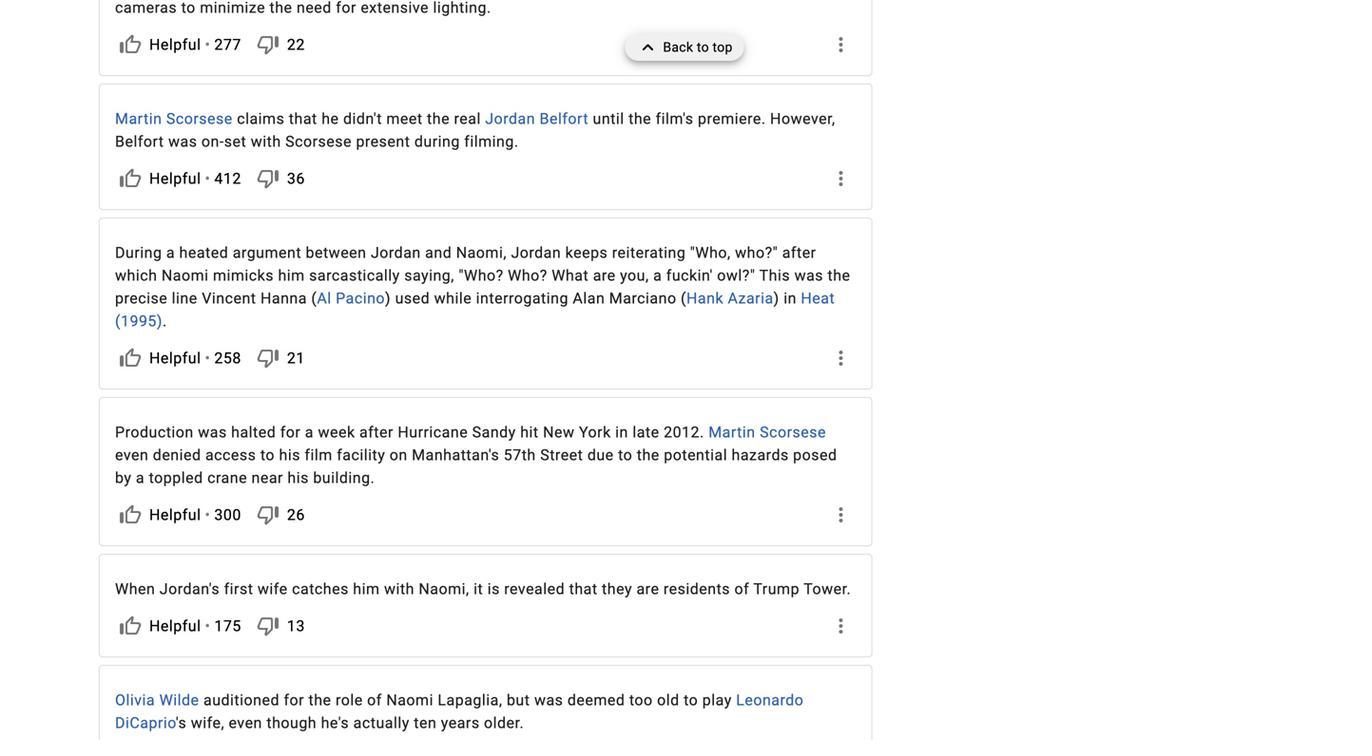Task type: describe. For each thing, give the bounding box(es) containing it.
premiere.
[[698, 110, 766, 128]]

is helpful image for helpful • 277
[[119, 33, 142, 56]]

back
[[663, 39, 693, 55]]

olivia wilde auditioned for the role of naomi lapaglia, but was deemed too old to play
[[115, 692, 736, 710]]

scorsese inside until the film's premiere. however, belfort was on-set with scorsese present during filming.
[[285, 133, 352, 151]]

interrogating
[[476, 289, 568, 308]]

2 ) from the left
[[774, 289, 779, 308]]

the up the during
[[427, 110, 450, 128]]

helpful for helpful • 258
[[149, 349, 201, 367]]

marciano
[[609, 289, 677, 308]]

due
[[587, 446, 614, 464]]

is helpful image for helpful • 258
[[119, 347, 142, 370]]

are inside during a heated argument between jordan and naomi, jordan keeps reiterating "who, who?" after which naomi mimicks him sarcastically saying, "who? who? what are you, a fuckin' owl?" this was the precise line vincent hanna (
[[593, 267, 616, 285]]

leonardo dicaprio
[[115, 692, 804, 733]]

potential
[[664, 446, 727, 464]]

catches
[[292, 580, 349, 598]]

share on social media image for during a heated argument between jordan and naomi, jordan keeps reiterating "who, who?" after which naomi mimicks him sarcastically saying, "who? who? what are you, a fuckin' owl?" this was the precise line vincent hanna (
[[829, 347, 852, 370]]

halted
[[231, 424, 276, 442]]

while
[[434, 289, 472, 308]]

helpful • 300
[[149, 506, 241, 524]]

too
[[629, 692, 653, 710]]

which
[[115, 267, 157, 285]]

dicaprio
[[115, 714, 176, 733]]

after inside production was halted for a week after hurricane sandy hit new york in late 2012. martin scorsese even denied access to his film facility on manhattan's 57th street due to the potential hazards posed by a toppled crane near his building.
[[359, 424, 393, 442]]

years
[[441, 714, 480, 733]]

36
[[287, 170, 305, 188]]

martin inside production was halted for a week after hurricane sandy hit new york in late 2012. martin scorsese even denied access to his film facility on manhattan's 57th street due to the potential hazards posed by a toppled crane near his building.
[[708, 424, 755, 442]]

alan
[[573, 289, 605, 308]]

1 ) from the left
[[385, 289, 391, 308]]

( inside during a heated argument between jordan and naomi, jordan keeps reiterating "who, who?" after which naomi mimicks him sarcastically saying, "who? who? what are you, a fuckin' owl?" this was the precise line vincent hanna (
[[311, 289, 317, 308]]

hanna
[[260, 289, 307, 308]]

reiterating
[[612, 244, 686, 262]]

258
[[214, 349, 241, 367]]

production
[[115, 424, 194, 442]]

sandy
[[472, 424, 516, 442]]

with inside until the film's premiere. however, belfort was on-set with scorsese present during filming.
[[251, 133, 281, 151]]

they
[[602, 580, 632, 598]]

to inside button
[[697, 39, 709, 55]]

helpful • 277
[[149, 36, 241, 54]]

when jordan's first wife catches him with naomi, it is revealed that they are residents of trump tower.
[[115, 580, 851, 598]]

week
[[318, 424, 355, 442]]

• for 412
[[205, 170, 210, 188]]

even inside production was halted for a week after hurricane sandy hit new york in late 2012. martin scorsese even denied access to his film facility on manhattan's 57th street due to the potential hazards posed by a toppled crane near his building.
[[115, 446, 149, 464]]

0 vertical spatial his
[[279, 446, 300, 464]]

for for a
[[280, 424, 301, 442]]

the inside during a heated argument between jordan and naomi, jordan keeps reiterating "who, who?" after which naomi mimicks him sarcastically saying, "who? who? what are you, a fuckin' owl?" this was the precise line vincent hanna (
[[828, 267, 850, 285]]

2012.
[[664, 424, 704, 442]]

tower.
[[804, 580, 851, 598]]

• for 300
[[205, 506, 210, 524]]

helpful • 258
[[149, 349, 241, 367]]

on
[[390, 446, 408, 464]]

he
[[322, 110, 339, 128]]

helpful for helpful • 300
[[149, 506, 201, 524]]

azaria
[[728, 289, 774, 308]]

denied
[[153, 446, 201, 464]]

for for the
[[284, 692, 304, 710]]

vincent
[[202, 289, 256, 308]]

hank
[[686, 289, 724, 308]]

actually
[[353, 714, 410, 733]]

until the film's premiere. however, belfort was on-set with scorsese present during filming.
[[115, 110, 835, 151]]

heated
[[179, 244, 228, 262]]

used
[[395, 289, 430, 308]]

share on social media image for production was halted for a week after hurricane sandy hit new york in late 2012. martin scorsese even denied access to his film facility on manhattan's 57th street due to the potential hazards posed by a toppled crane near his building.
[[829, 504, 852, 527]]

jordan up who? in the left of the page
[[511, 244, 561, 262]]

during
[[115, 244, 162, 262]]

sarcastically
[[309, 267, 400, 285]]

(1995)
[[115, 312, 163, 330]]

role
[[336, 692, 363, 710]]

set
[[224, 133, 246, 151]]

what
[[552, 267, 589, 285]]

1 vertical spatial naomi
[[386, 692, 433, 710]]

a right you,
[[653, 267, 662, 285]]

pacino
[[336, 289, 385, 308]]

jordan up filming.
[[485, 110, 535, 128]]

mimicks
[[213, 267, 274, 285]]

argument
[[233, 244, 301, 262]]

olivia
[[115, 692, 155, 710]]

is not helpful image for 21
[[257, 347, 279, 370]]

when
[[115, 580, 155, 598]]

owl?"
[[717, 267, 755, 285]]

who?
[[508, 267, 547, 285]]

412
[[214, 170, 241, 188]]

1 horizontal spatial even
[[229, 714, 262, 733]]

first
[[224, 580, 253, 598]]

saying,
[[404, 267, 454, 285]]

revealed
[[504, 580, 565, 598]]

jordan belfort link
[[485, 110, 589, 128]]

is not helpful image for 26
[[257, 504, 279, 527]]

's
[[176, 714, 187, 733]]

.
[[163, 312, 167, 330]]

is not helpful image for 22
[[257, 33, 279, 56]]

277
[[214, 36, 241, 54]]

• for 258
[[205, 349, 210, 367]]

the inside until the film's premiere. however, belfort was on-set with scorsese present during filming.
[[629, 110, 651, 128]]

building.
[[313, 469, 375, 487]]

ten
[[414, 714, 437, 733]]

he's
[[321, 714, 349, 733]]

13
[[287, 617, 305, 636]]

1 vertical spatial are
[[636, 580, 659, 598]]

0 vertical spatial martin
[[115, 110, 162, 128]]

late
[[633, 424, 659, 442]]

is
[[487, 580, 500, 598]]

helpful for helpful • 277
[[149, 36, 201, 54]]

hit
[[520, 424, 539, 442]]

heat
[[801, 289, 835, 308]]

's wife, even though he's actually ten years older.
[[176, 714, 524, 733]]

heat (1995) link
[[115, 289, 835, 330]]

was right "but"
[[534, 692, 563, 710]]

access
[[205, 446, 256, 464]]

helpful for helpful • 412
[[149, 170, 201, 188]]

heat (1995)
[[115, 289, 835, 330]]

1 vertical spatial his
[[288, 469, 309, 487]]

300
[[214, 506, 241, 524]]

york
[[579, 424, 611, 442]]

to right due
[[618, 446, 633, 464]]



Task type: locate. For each thing, give the bounding box(es) containing it.
old
[[657, 692, 679, 710]]

1 vertical spatial is helpful image
[[119, 615, 142, 638]]

naomi inside during a heated argument between jordan and naomi, jordan keeps reiterating "who, who?" after which naomi mimicks him sarcastically saying, "who? who? what are you, a fuckin' owl?" this was the precise line vincent hanna (
[[161, 267, 209, 285]]

1 vertical spatial even
[[229, 714, 262, 733]]

film's
[[656, 110, 694, 128]]

older.
[[484, 714, 524, 733]]

)
[[385, 289, 391, 308], [774, 289, 779, 308]]

martin up helpful • 412
[[115, 110, 162, 128]]

0 vertical spatial are
[[593, 267, 616, 285]]

1 vertical spatial for
[[284, 692, 304, 710]]

1 vertical spatial share on social media image
[[829, 615, 852, 638]]

during a heated argument between jordan and naomi, jordan keeps reiterating "who, who?" after which naomi mimicks him sarcastically saying, "who? who? what are you, a fuckin' owl?" this was the precise line vincent hanna (
[[115, 244, 850, 308]]

auditioned
[[203, 692, 279, 710]]

0 horizontal spatial scorsese
[[166, 110, 233, 128]]

share on social media image
[[829, 347, 852, 370], [829, 615, 852, 638]]

0 vertical spatial is not helpful image
[[257, 33, 279, 56]]

is not helpful image
[[257, 33, 279, 56], [257, 615, 279, 638]]

1 share on social media image from the top
[[829, 347, 852, 370]]

1 vertical spatial share on social media image
[[829, 167, 852, 190]]

scorsese up posed
[[760, 424, 826, 442]]

that left they
[[569, 580, 598, 598]]

al pacino ) used while interrogating alan marciano ( hank azaria ) in
[[317, 289, 801, 308]]

share on social media image
[[829, 33, 852, 56], [829, 167, 852, 190], [829, 504, 852, 527]]

• for 277
[[205, 36, 210, 54]]

was left on-
[[168, 133, 197, 151]]

1 vertical spatial scorsese
[[285, 133, 352, 151]]

however,
[[770, 110, 835, 128]]

( right hanna
[[311, 289, 317, 308]]

0 vertical spatial that
[[289, 110, 317, 128]]

after
[[782, 244, 816, 262], [359, 424, 393, 442]]

1 is helpful image from the top
[[119, 33, 142, 56]]

is helpful image for helpful • 412
[[119, 167, 142, 190]]

naomi up line
[[161, 267, 209, 285]]

that
[[289, 110, 317, 128], [569, 580, 598, 598]]

is helpful image down '(1995)'
[[119, 347, 142, 370]]

belfort inside until the film's premiere. however, belfort was on-set with scorsese present during filming.
[[115, 133, 164, 151]]

a
[[166, 244, 175, 262], [653, 267, 662, 285], [305, 424, 314, 442], [136, 469, 145, 487]]

after up this
[[782, 244, 816, 262]]

in
[[784, 289, 797, 308], [615, 424, 628, 442]]

1 vertical spatial that
[[569, 580, 598, 598]]

helpful down .
[[149, 349, 201, 367]]

1 horizontal spatial martin
[[708, 424, 755, 442]]

helpful down "toppled"
[[149, 506, 201, 524]]

4 helpful from the top
[[149, 506, 201, 524]]

• left 175
[[205, 617, 210, 636]]

1 share on social media image from the top
[[829, 33, 852, 56]]

1 vertical spatial naomi,
[[419, 580, 469, 598]]

share on social media image for when jordan's first wife catches him with naomi, it is revealed that they are residents of trump tower.
[[829, 615, 852, 638]]

though
[[267, 714, 317, 733]]

3 share on social media image from the top
[[829, 504, 852, 527]]

0 horizontal spatial even
[[115, 446, 149, 464]]

is not helpful image
[[257, 167, 279, 190], [257, 347, 279, 370], [257, 504, 279, 527]]

even up by
[[115, 446, 149, 464]]

in inside production was halted for a week after hurricane sandy hit new york in late 2012. martin scorsese even denied access to his film facility on manhattan's 57th street due to the potential hazards posed by a toppled crane near his building.
[[615, 424, 628, 442]]

0 vertical spatial him
[[278, 267, 305, 285]]

0 horizontal spatial after
[[359, 424, 393, 442]]

al
[[317, 289, 331, 308]]

is not helpful image left 21
[[257, 347, 279, 370]]

olivia wilde link
[[115, 692, 199, 710]]

of
[[734, 580, 749, 598], [367, 692, 382, 710]]

a right during
[[166, 244, 175, 262]]

1 is not helpful image from the top
[[257, 167, 279, 190]]

1 ( from the left
[[311, 289, 317, 308]]

in for )
[[784, 289, 797, 308]]

1 horizontal spatial )
[[774, 289, 779, 308]]

martin scorsese claims that he didn't meet the real jordan belfort
[[115, 110, 589, 128]]

1 horizontal spatial (
[[681, 289, 686, 308]]

3 • from the top
[[205, 349, 210, 367]]

helpful for helpful • 175
[[149, 617, 201, 636]]

to up near
[[260, 446, 275, 464]]

of left trump
[[734, 580, 749, 598]]

0 vertical spatial naomi
[[161, 267, 209, 285]]

share on social media image up however,
[[829, 33, 852, 56]]

the inside production was halted for a week after hurricane sandy hit new york in late 2012. martin scorsese even denied access to his film facility on manhattan's 57th street due to the potential hazards posed by a toppled crane near his building.
[[637, 446, 660, 464]]

•
[[205, 36, 210, 54], [205, 170, 210, 188], [205, 349, 210, 367], [205, 506, 210, 524], [205, 617, 210, 636]]

0 vertical spatial share on social media image
[[829, 347, 852, 370]]

1 is helpful image from the top
[[119, 167, 142, 190]]

1 horizontal spatial in
[[784, 289, 797, 308]]

the right 'until'
[[629, 110, 651, 128]]

2 ( from the left
[[681, 289, 686, 308]]

• left 300 on the left of page
[[205, 506, 210, 524]]

leonardo
[[736, 692, 804, 710]]

deemed
[[567, 692, 625, 710]]

is helpful image down when
[[119, 615, 142, 638]]

lapaglia,
[[438, 692, 502, 710]]

him inside during a heated argument between jordan and naomi, jordan keeps reiterating "who, who?" after which naomi mimicks him sarcastically saying, "who? who? what are you, a fuckin' owl?" this was the precise line vincent hanna (
[[278, 267, 305, 285]]

0 vertical spatial belfort
[[540, 110, 589, 128]]

is helpful image down by
[[119, 504, 142, 527]]

0 horizontal spatial martin scorsese link
[[115, 110, 233, 128]]

helpful left 277
[[149, 36, 201, 54]]

are up alan
[[593, 267, 616, 285]]

martin scorsese link up the 'hazards'
[[708, 424, 826, 442]]

0 vertical spatial is not helpful image
[[257, 167, 279, 190]]

0 vertical spatial is helpful image
[[119, 33, 142, 56]]

with right catches
[[384, 580, 414, 598]]

between
[[306, 244, 366, 262]]

in for york
[[615, 424, 628, 442]]

helpful left 412
[[149, 170, 201, 188]]

is not helpful image left 13
[[257, 615, 279, 638]]

even
[[115, 446, 149, 464], [229, 714, 262, 733]]

fuckin'
[[666, 267, 713, 285]]

0 horizontal spatial are
[[593, 267, 616, 285]]

crane
[[207, 469, 247, 487]]

him up hanna
[[278, 267, 305, 285]]

1 vertical spatial with
[[384, 580, 414, 598]]

was up heat
[[794, 267, 823, 285]]

5 • from the top
[[205, 617, 210, 636]]

• left 412
[[205, 170, 210, 188]]

and
[[425, 244, 452, 262]]

helpful • 175
[[149, 617, 241, 636]]

but
[[507, 692, 530, 710]]

on-
[[201, 133, 224, 151]]

0 horizontal spatial of
[[367, 692, 382, 710]]

(
[[311, 289, 317, 308], [681, 289, 686, 308]]

wife
[[258, 580, 288, 598]]

for inside production was halted for a week after hurricane sandy hit new york in late 2012. martin scorsese even denied access to his film facility on manhattan's 57th street due to the potential hazards posed by a toppled crane near his building.
[[280, 424, 301, 442]]

0 vertical spatial naomi,
[[456, 244, 507, 262]]

with
[[251, 133, 281, 151], [384, 580, 414, 598]]

production was halted for a week after hurricane sandy hit new york in late 2012. martin scorsese even denied access to his film facility on manhattan's 57th street due to the potential hazards posed by a toppled crane near his building.
[[115, 424, 837, 487]]

wife,
[[191, 714, 224, 733]]

) left used
[[385, 289, 391, 308]]

"who,
[[690, 244, 731, 262]]

expand less image
[[636, 34, 663, 61]]

was inside during a heated argument between jordan and naomi, jordan keeps reiterating "who, who?" after which naomi mimicks him sarcastically saying, "who? who? what are you, a fuckin' owl?" this was the precise line vincent hanna (
[[794, 267, 823, 285]]

trump
[[753, 580, 800, 598]]

1 vertical spatial in
[[615, 424, 628, 442]]

keeps
[[565, 244, 608, 262]]

0 horizontal spatial with
[[251, 133, 281, 151]]

line
[[172, 289, 198, 308]]

0 vertical spatial even
[[115, 446, 149, 464]]

0 horizontal spatial )
[[385, 289, 391, 308]]

) down this
[[774, 289, 779, 308]]

2 vertical spatial scorsese
[[760, 424, 826, 442]]

are right they
[[636, 580, 659, 598]]

0 vertical spatial with
[[251, 133, 281, 151]]

with down claims
[[251, 133, 281, 151]]

the
[[427, 110, 450, 128], [629, 110, 651, 128], [828, 267, 850, 285], [637, 446, 660, 464], [309, 692, 331, 710]]

naomi
[[161, 267, 209, 285], [386, 692, 433, 710]]

share on social media image down however,
[[829, 167, 852, 190]]

1 horizontal spatial martin scorsese link
[[708, 424, 826, 442]]

naomi, inside during a heated argument between jordan and naomi, jordan keeps reiterating "who, who?" after which naomi mimicks him sarcastically saying, "who? who? what are you, a fuckin' owl?" this was the precise line vincent hanna (
[[456, 244, 507, 262]]

1 vertical spatial martin
[[708, 424, 755, 442]]

scorsese inside production was halted for a week after hurricane sandy hit new york in late 2012. martin scorsese even denied access to his film facility on manhattan's 57th street due to the potential hazards posed by a toppled crane near his building.
[[760, 424, 826, 442]]

for up the though
[[284, 692, 304, 710]]

is not helpful image left the 26
[[257, 504, 279, 527]]

2 is helpful image from the top
[[119, 347, 142, 370]]

to left "top" at the right top
[[697, 39, 709, 55]]

jordan up saying,
[[371, 244, 421, 262]]

0 horizontal spatial that
[[289, 110, 317, 128]]

share on social media image down tower.
[[829, 615, 852, 638]]

naomi, for jordan
[[456, 244, 507, 262]]

facility
[[337, 446, 385, 464]]

1 horizontal spatial that
[[569, 580, 598, 598]]

1 vertical spatial martin scorsese link
[[708, 424, 826, 442]]

share on social media image for until the film's premiere. however, belfort was on-set with scorsese present during filming.
[[829, 167, 852, 190]]

1 horizontal spatial naomi
[[386, 692, 433, 710]]

1 • from the top
[[205, 36, 210, 54]]

1 vertical spatial is helpful image
[[119, 347, 142, 370]]

martin scorsese link
[[115, 110, 233, 128], [708, 424, 826, 442]]

the down late
[[637, 446, 660, 464]]

in down this
[[784, 289, 797, 308]]

wilde
[[159, 692, 199, 710]]

0 horizontal spatial him
[[278, 267, 305, 285]]

martin scorsese link up on-
[[115, 110, 233, 128]]

a up film
[[305, 424, 314, 442]]

4 • from the top
[[205, 506, 210, 524]]

a right by
[[136, 469, 145, 487]]

naomi, for it
[[419, 580, 469, 598]]

3 is not helpful image from the top
[[257, 504, 279, 527]]

share on social media image down posed
[[829, 504, 852, 527]]

film
[[305, 446, 333, 464]]

0 vertical spatial after
[[782, 244, 816, 262]]

is not helpful image for 36
[[257, 167, 279, 190]]

1 vertical spatial is not helpful image
[[257, 615, 279, 638]]

2 helpful from the top
[[149, 170, 201, 188]]

jordan's
[[160, 580, 220, 598]]

0 vertical spatial is helpful image
[[119, 167, 142, 190]]

belfort up helpful • 412
[[115, 133, 164, 151]]

naomi, left it
[[419, 580, 469, 598]]

is not helpful image for 13
[[257, 615, 279, 638]]

of up actually
[[367, 692, 382, 710]]

his left film
[[279, 446, 300, 464]]

2 vertical spatial share on social media image
[[829, 504, 852, 527]]

back to top
[[663, 39, 733, 55]]

naomi, up "who?
[[456, 244, 507, 262]]

1 vertical spatial him
[[353, 580, 380, 598]]

naomi up ten
[[386, 692, 433, 710]]

• left '258'
[[205, 349, 210, 367]]

0 horizontal spatial (
[[311, 289, 317, 308]]

• for 175
[[205, 617, 210, 636]]

• left 277
[[205, 36, 210, 54]]

is helpful image for helpful • 175
[[119, 615, 142, 638]]

during
[[414, 133, 460, 151]]

22
[[287, 36, 305, 54]]

2 vertical spatial is helpful image
[[119, 504, 142, 527]]

toppled
[[149, 469, 203, 487]]

1 horizontal spatial are
[[636, 580, 659, 598]]

1 vertical spatial after
[[359, 424, 393, 442]]

it
[[474, 580, 483, 598]]

0 vertical spatial share on social media image
[[829, 33, 852, 56]]

share on social media image down heat
[[829, 347, 852, 370]]

1 vertical spatial is not helpful image
[[257, 347, 279, 370]]

1 horizontal spatial with
[[384, 580, 414, 598]]

helpful down jordan's
[[149, 617, 201, 636]]

0 vertical spatial martin scorsese link
[[115, 110, 233, 128]]

by
[[115, 469, 132, 487]]

2 is not helpful image from the top
[[257, 347, 279, 370]]

near
[[251, 469, 283, 487]]

2 is not helpful image from the top
[[257, 615, 279, 638]]

scorsese up on-
[[166, 110, 233, 128]]

new
[[543, 424, 575, 442]]

hazards
[[732, 446, 789, 464]]

him right catches
[[353, 580, 380, 598]]

helpful
[[149, 36, 201, 54], [149, 170, 201, 188], [149, 349, 201, 367], [149, 506, 201, 524], [149, 617, 201, 636]]

manhattan's
[[412, 446, 499, 464]]

1 horizontal spatial scorsese
[[285, 133, 352, 151]]

is helpful image
[[119, 33, 142, 56], [119, 347, 142, 370], [119, 504, 142, 527]]

is helpful image for helpful • 300
[[119, 504, 142, 527]]

3 is helpful image from the top
[[119, 504, 142, 527]]

present
[[356, 133, 410, 151]]

leonardo dicaprio link
[[115, 692, 804, 733]]

after up facility
[[359, 424, 393, 442]]

3 helpful from the top
[[149, 349, 201, 367]]

meet
[[386, 110, 423, 128]]

back to top button
[[625, 34, 744, 61]]

top
[[713, 39, 733, 55]]

was inside until the film's premiere. however, belfort was on-set with scorsese present during filming.
[[168, 133, 197, 151]]

scorsese down he
[[285, 133, 352, 151]]

the up heat
[[828, 267, 850, 285]]

1 helpful from the top
[[149, 36, 201, 54]]

0 vertical spatial for
[[280, 424, 301, 442]]

1 is not helpful image from the top
[[257, 33, 279, 56]]

is helpful image left helpful • 277
[[119, 33, 142, 56]]

for
[[280, 424, 301, 442], [284, 692, 304, 710]]

"who?
[[459, 267, 504, 285]]

until
[[593, 110, 624, 128]]

that left he
[[289, 110, 317, 128]]

0 vertical spatial of
[[734, 580, 749, 598]]

is not helpful image left 22
[[257, 33, 279, 56]]

26
[[287, 506, 305, 524]]

1 horizontal spatial after
[[782, 244, 816, 262]]

1 vertical spatial of
[[367, 692, 382, 710]]

21
[[287, 349, 305, 367]]

the up he's
[[309, 692, 331, 710]]

posed
[[793, 446, 837, 464]]

0 vertical spatial in
[[784, 289, 797, 308]]

was inside production was halted for a week after hurricane sandy hit new york in late 2012. martin scorsese even denied access to his film facility on manhattan's 57th street due to the potential hazards posed by a toppled crane near his building.
[[198, 424, 227, 442]]

0 horizontal spatial naomi
[[161, 267, 209, 285]]

( down the fuckin' at top
[[681, 289, 686, 308]]

street
[[540, 446, 583, 464]]

precise
[[115, 289, 168, 308]]

0 horizontal spatial in
[[615, 424, 628, 442]]

for right 'halted'
[[280, 424, 301, 442]]

1 vertical spatial belfort
[[115, 133, 164, 151]]

2 horizontal spatial scorsese
[[760, 424, 826, 442]]

1 horizontal spatial him
[[353, 580, 380, 598]]

5 helpful from the top
[[149, 617, 201, 636]]

hurricane
[[398, 424, 468, 442]]

martin up the 'hazards'
[[708, 424, 755, 442]]

his down film
[[288, 469, 309, 487]]

175
[[214, 617, 241, 636]]

2 • from the top
[[205, 170, 210, 188]]

to right old
[[684, 692, 698, 710]]

1 horizontal spatial of
[[734, 580, 749, 598]]

is helpful image
[[119, 167, 142, 190], [119, 615, 142, 638]]

0 horizontal spatial martin
[[115, 110, 162, 128]]

0 horizontal spatial belfort
[[115, 133, 164, 151]]

even down auditioned
[[229, 714, 262, 733]]

belfort left 'until'
[[540, 110, 589, 128]]

0 vertical spatial scorsese
[[166, 110, 233, 128]]

2 is helpful image from the top
[[119, 615, 142, 638]]

in left late
[[615, 424, 628, 442]]

after inside during a heated argument between jordan and naomi, jordan keeps reiterating "who, who?" after which naomi mimicks him sarcastically saying, "who? who? what are you, a fuckin' owl?" this was the precise line vincent hanna (
[[782, 244, 816, 262]]

is not helpful image left 36
[[257, 167, 279, 190]]

2 vertical spatial is not helpful image
[[257, 504, 279, 527]]

1 horizontal spatial belfort
[[540, 110, 589, 128]]

2 share on social media image from the top
[[829, 615, 852, 638]]

2 share on social media image from the top
[[829, 167, 852, 190]]

is helpful image left helpful • 412
[[119, 167, 142, 190]]

was up access
[[198, 424, 227, 442]]



Task type: vqa. For each thing, say whether or not it's contained in the screenshot.
the add 'image'
no



